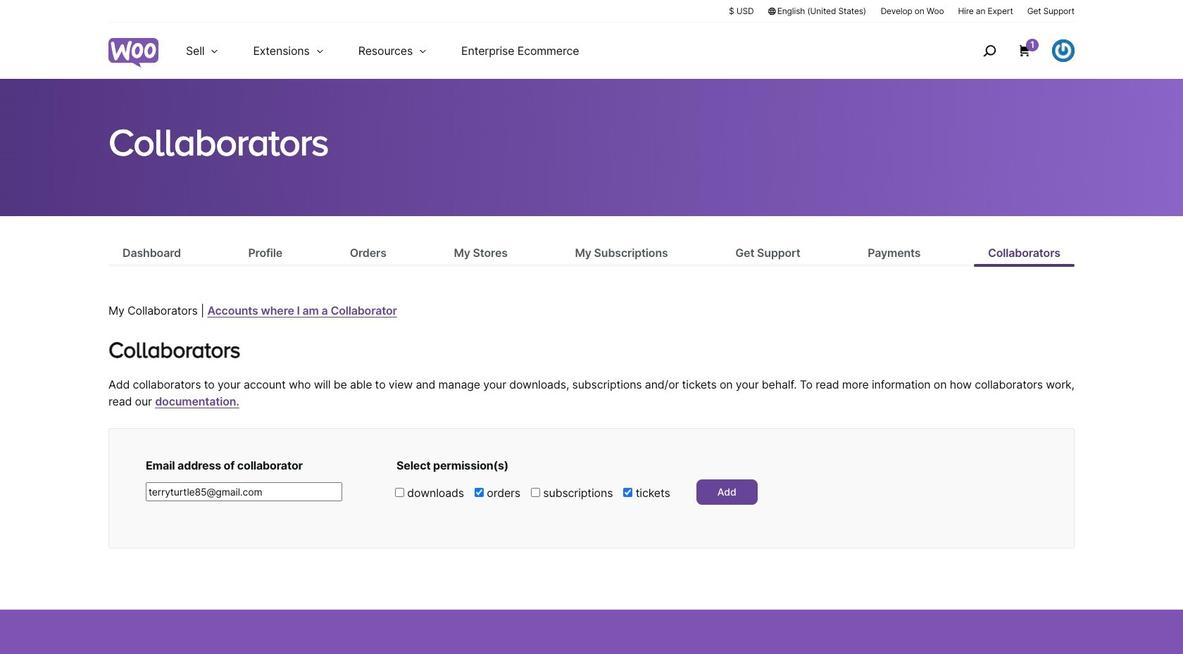 Task type: vqa. For each thing, say whether or not it's contained in the screenshot.
Sell
no



Task type: locate. For each thing, give the bounding box(es) containing it.
None checkbox
[[475, 488, 484, 497], [531, 488, 541, 497], [475, 488, 484, 497], [531, 488, 541, 497]]

None checkbox
[[395, 488, 404, 497], [624, 488, 633, 497], [395, 488, 404, 497], [624, 488, 633, 497]]

search image
[[979, 39, 1001, 62]]

open account menu image
[[1053, 39, 1075, 62]]

service navigation menu element
[[953, 28, 1075, 74]]



